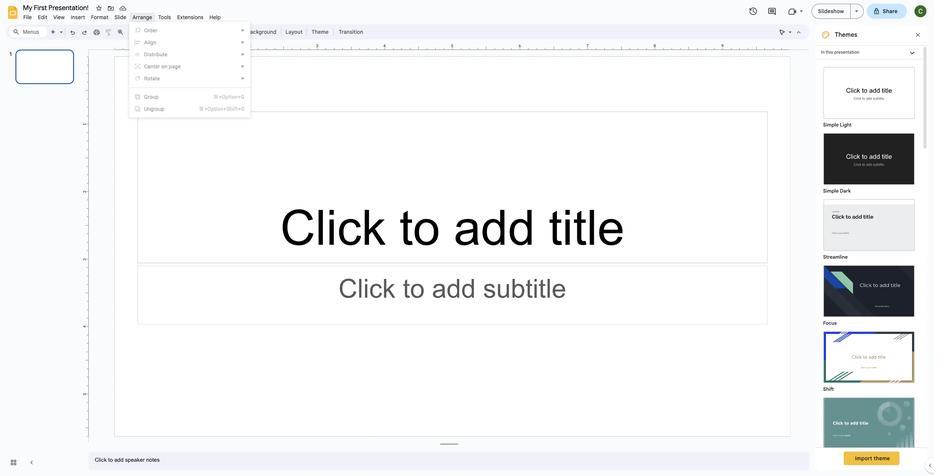 Task type: vqa. For each thing, say whether or not it's contained in the screenshot.


Task type: describe. For each thing, give the bounding box(es) containing it.
import theme
[[855, 456, 890, 463]]

► for otate
[[241, 76, 245, 80]]

⌘+option+shift+g element
[[190, 105, 245, 113]]

⌘+option+g
[[213, 94, 245, 100]]

this
[[826, 50, 833, 55]]

r
[[144, 76, 147, 82]]

focus
[[823, 320, 837, 327]]

format menu item
[[88, 13, 111, 22]]

center on page c element
[[144, 64, 183, 70]]

theme
[[874, 456, 890, 463]]

r otate
[[144, 76, 160, 82]]

menu bar inside menu bar banner
[[20, 10, 224, 22]]

c
[[144, 64, 148, 70]]

simple light
[[823, 122, 852, 128]]

menu item containing d
[[130, 49, 250, 61]]

menu item containing c
[[134, 63, 245, 70]]

on
[[161, 64, 167, 70]]

Focus radio
[[820, 262, 919, 328]]

menu item containing u
[[130, 103, 250, 115]]

theme button
[[308, 26, 332, 38]]

share button
[[867, 4, 907, 19]]

in
[[821, 50, 825, 55]]

theme
[[312, 29, 329, 35]]

background button
[[243, 26, 280, 38]]

⌘+option+shift+g
[[199, 106, 245, 112]]

slideshow button
[[812, 4, 851, 19]]

o rder
[[144, 27, 157, 33]]

menu inside 'themes' "application"
[[115, 0, 251, 365]]

Momentum radio
[[820, 394, 919, 460]]

insert menu item
[[68, 13, 88, 22]]

help menu item
[[207, 13, 224, 22]]

menu item containing o
[[130, 24, 250, 36]]

streamline
[[823, 254, 848, 261]]

► for istribute
[[241, 52, 245, 56]]

momentum image
[[824, 399, 914, 449]]

layout button
[[283, 26, 305, 38]]

arrange menu item
[[129, 13, 155, 22]]

presentation
[[835, 50, 860, 55]]

g
[[144, 94, 148, 100]]

simple for simple light
[[823, 122, 839, 128]]

istribute
[[148, 52, 168, 58]]

transition
[[339, 29, 363, 35]]

slideshow
[[818, 8, 844, 15]]

a
[[144, 39, 148, 45]]

enter
[[148, 64, 160, 70]]

Shift radio
[[820, 328, 919, 394]]

o
[[144, 27, 148, 33]]

background
[[247, 29, 277, 35]]

align a element
[[144, 39, 159, 45]]

slide menu item
[[111, 13, 129, 22]]

extensions
[[177, 14, 204, 21]]

arrange
[[133, 14, 152, 21]]

rotate r element
[[144, 76, 162, 82]]

Star checkbox
[[94, 3, 104, 14]]

navigation inside 'themes' "application"
[[0, 42, 83, 477]]

Simple Dark radio
[[820, 129, 919, 196]]



Task type: locate. For each thing, give the bounding box(es) containing it.
extensions menu item
[[174, 13, 207, 22]]

► for enter on page
[[241, 64, 245, 68]]

import
[[855, 456, 873, 463]]

otate
[[147, 76, 160, 82]]

3 ► from the top
[[241, 52, 245, 56]]

Zoom text field
[[128, 27, 149, 37]]

roup
[[148, 94, 159, 100]]

page
[[169, 64, 181, 70]]

tools
[[158, 14, 171, 21]]

shift
[[823, 387, 834, 393]]

⌘+option+g element
[[204, 93, 245, 101]]

menu bar containing file
[[20, 10, 224, 22]]

file
[[23, 14, 32, 21]]

mode and view toolbar
[[776, 24, 805, 39]]

1 ► from the top
[[241, 28, 245, 32]]

simple for simple dark
[[823, 188, 839, 194]]

presentation options image
[[855, 11, 858, 12]]

distribute d element
[[144, 52, 170, 58]]

view menu item
[[50, 13, 68, 22]]

► for lign
[[241, 40, 245, 44]]

format
[[91, 14, 108, 21]]

menu item containing a
[[130, 36, 250, 49]]

1 vertical spatial simple
[[823, 188, 839, 194]]

import theme button
[[844, 452, 900, 466]]

menu containing o
[[115, 0, 251, 365]]

menu item
[[115, 0, 250, 365], [130, 24, 250, 36], [130, 36, 250, 49], [130, 49, 250, 61], [134, 63, 245, 70], [134, 75, 245, 82], [130, 103, 250, 115]]

simple left light
[[823, 122, 839, 128]]

Zoom field
[[127, 27, 156, 38]]

order o element
[[144, 27, 160, 33]]

d
[[144, 52, 148, 58]]

in this presentation tab
[[816, 45, 922, 59]]

navigation
[[0, 42, 83, 477]]

menu bar banner
[[0, 0, 934, 477]]

d istribute
[[144, 52, 168, 58]]

5 ► from the top
[[241, 76, 245, 80]]

share
[[883, 8, 898, 15]]

live pointer settings image
[[787, 27, 792, 30]]

a lign
[[144, 39, 156, 45]]

light
[[840, 122, 852, 128]]

new slide with layout image
[[58, 27, 63, 30]]

g roup
[[144, 94, 159, 100]]

themes application
[[0, 0, 934, 477]]

1 simple from the top
[[823, 122, 839, 128]]

ngroup
[[148, 106, 165, 112]]

file menu item
[[20, 13, 35, 22]]

simple
[[823, 122, 839, 128], [823, 188, 839, 194]]

menu item containing r
[[134, 75, 245, 82]]

slide
[[114, 14, 126, 21]]

view
[[53, 14, 65, 21]]

0 vertical spatial simple
[[823, 122, 839, 128]]

option group
[[816, 59, 922, 477]]

insert
[[71, 14, 85, 21]]

menu
[[115, 0, 251, 365]]

simple left dark
[[823, 188, 839, 194]]

edit menu item
[[35, 13, 50, 22]]

2 ► from the top
[[241, 40, 245, 44]]

ungroup u element
[[144, 106, 167, 112]]

Simple Light radio
[[820, 63, 919, 477]]

u
[[144, 106, 148, 112]]

option group inside themes section
[[816, 59, 922, 477]]

dark
[[840, 188, 851, 194]]

lign
[[148, 39, 156, 45]]

simple dark
[[823, 188, 851, 194]]

Rename text field
[[20, 3, 93, 12]]

themes section
[[816, 24, 928, 477]]

transition button
[[335, 26, 367, 38]]

menu item containing g
[[115, 0, 250, 365]]

main toolbar
[[47, 26, 367, 38]]

option group containing simple light
[[816, 59, 922, 477]]

►
[[241, 28, 245, 32], [241, 40, 245, 44], [241, 52, 245, 56], [241, 64, 245, 68], [241, 76, 245, 80]]

► for rder
[[241, 28, 245, 32]]

c enter on page
[[144, 64, 181, 70]]

Streamline radio
[[820, 196, 919, 262]]

group g element
[[144, 94, 161, 100]]

menu bar
[[20, 10, 224, 22]]

u ngroup
[[144, 106, 165, 112]]

layout
[[286, 29, 303, 35]]

2 simple from the top
[[823, 188, 839, 194]]

edit
[[38, 14, 47, 21]]

rder
[[148, 27, 157, 33]]

tools menu item
[[155, 13, 174, 22]]

Menus field
[[9, 27, 47, 37]]

in this presentation
[[821, 50, 860, 55]]

4 ► from the top
[[241, 64, 245, 68]]

themes
[[835, 31, 858, 39]]

help
[[210, 14, 221, 21]]



